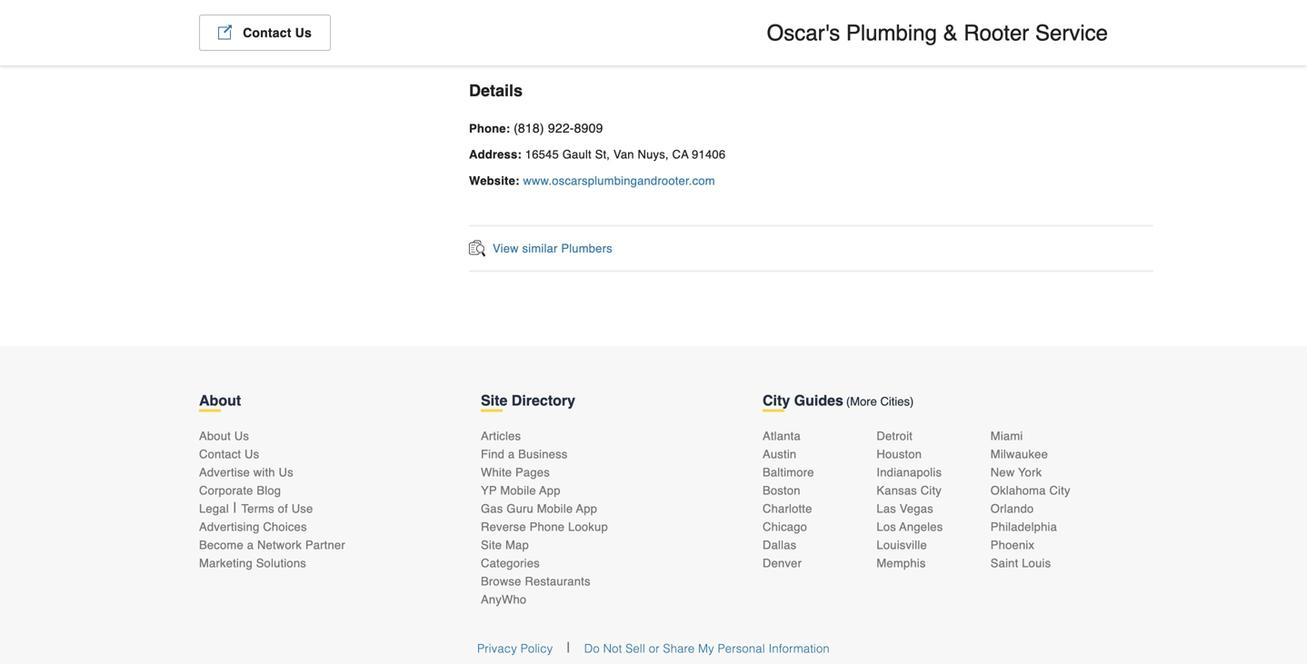 Task type: describe. For each thing, give the bounding box(es) containing it.
legal
[[199, 502, 229, 516]]

oscar's plumbing & rooter service
[[767, 20, 1109, 45]]

share
[[664, 643, 695, 656]]

become
[[199, 539, 244, 552]]

contact inside about us contact us advertise with us corporate blog legal | terms of use advertising choices become a network partner marketing solutions
[[199, 448, 241, 462]]

pages
[[516, 466, 550, 480]]

similar
[[523, 242, 558, 256]]

anywho
[[481, 593, 527, 607]]

8909
[[575, 121, 604, 135]]

(818)
[[514, 121, 545, 135]]

milwaukee
[[991, 448, 1049, 462]]

gault
[[563, 148, 592, 161]]

view
[[493, 242, 519, 256]]

phone
[[530, 521, 565, 534]]

site directory
[[481, 392, 576, 409]]

| inside about us contact us advertise with us corporate blog legal | terms of use advertising choices become a network partner marketing solutions
[[233, 500, 237, 517]]

2 contact us link from the top
[[199, 446, 386, 464]]

view similar plumbers
[[493, 242, 613, 256]]

about for about us contact us advertise with us corporate blog legal | terms of use advertising choices become a network partner marketing solutions
[[199, 430, 231, 443]]

st,
[[595, 148, 610, 161]]

network
[[257, 539, 302, 552]]

louis
[[1023, 557, 1052, 571]]

website:
[[469, 174, 520, 188]]

indianapolis link
[[877, 464, 991, 482]]

1 site from the top
[[481, 392, 508, 409]]

articles link
[[481, 427, 668, 446]]

nuys,
[[638, 148, 669, 161]]

service
[[1036, 20, 1109, 45]]

guides
[[795, 392, 844, 409]]

denver
[[763, 557, 802, 571]]

baltimore link
[[763, 464, 877, 482]]

atlanta link
[[763, 427, 877, 446]]

reverse
[[481, 521, 526, 534]]

chicago link
[[763, 518, 877, 537]]

yp mobile app link
[[481, 482, 668, 500]]

0 vertical spatial app
[[540, 484, 561, 498]]

york
[[1019, 466, 1043, 480]]

1 horizontal spatial mobile
[[537, 502, 573, 516]]

anywho link
[[481, 591, 668, 609]]

advertising
[[199, 521, 260, 534]]

1 horizontal spatial |
[[567, 640, 571, 657]]

las vegas link
[[877, 500, 991, 518]]

rooter
[[964, 20, 1030, 45]]

my
[[699, 643, 715, 656]]

white pages link
[[481, 464, 668, 482]]

a inside articles find a business white pages yp mobile app gas guru mobile app reverse phone lookup site map categories browse restaurants anywho
[[508, 448, 515, 462]]

advertise with us link
[[199, 464, 386, 482]]

houston link
[[877, 446, 991, 464]]

las
[[877, 502, 897, 516]]

0 horizontal spatial mobile
[[501, 484, 536, 498]]

do not sell or share my personal information link
[[585, 643, 830, 656]]

do not sell or share my personal information
[[585, 643, 830, 656]]

corporate
[[199, 484, 253, 498]]

privacy policy
[[478, 643, 553, 656]]

dallas
[[763, 539, 797, 552]]

&
[[944, 20, 958, 45]]

angeles
[[900, 521, 944, 534]]

1 horizontal spatial contact
[[243, 25, 292, 40]]

los
[[877, 521, 897, 534]]

chicago
[[763, 521, 808, 534]]

detroit link
[[877, 427, 991, 446]]

orlando link
[[991, 500, 1105, 518]]

gas
[[481, 502, 503, 516]]

marketing
[[199, 557, 253, 571]]

or
[[649, 643, 660, 656]]

vegas
[[900, 502, 934, 516]]

choices
[[263, 521, 307, 534]]

lookup
[[568, 521, 608, 534]]

detroit houston indianapolis kansas city las vegas los angeles louisville memphis
[[877, 430, 944, 571]]

blog
[[257, 484, 281, 498]]

site inside articles find a business white pages yp mobile app gas guru mobile app reverse phone lookup site map categories browse restaurants anywho
[[481, 539, 502, 552]]

white
[[481, 466, 512, 480]]

use
[[292, 502, 313, 516]]

www.oscarsplumbingandrooter.com
[[523, 174, 716, 188]]

legal link
[[199, 502, 229, 516]]

miami milwaukee new york oklahoma city orlando philadelphia phoenix saint louis
[[991, 430, 1071, 571]]

charlotte
[[763, 502, 813, 516]]

www.oscarsplumbingandrooter.com link
[[523, 174, 716, 188]]



Task type: vqa. For each thing, say whether or not it's contained in the screenshot.
Service
yes



Task type: locate. For each thing, give the bounding box(es) containing it.
city inside miami milwaukee new york oklahoma city orlando philadelphia phoenix saint louis
[[1050, 484, 1071, 498]]

0 vertical spatial |
[[233, 500, 237, 517]]

map
[[506, 539, 529, 552]]

phone:
[[469, 122, 510, 135]]

personal
[[718, 643, 766, 656]]

contact us
[[243, 25, 312, 40]]

advertise
[[199, 466, 250, 480]]

1 horizontal spatial a
[[508, 448, 515, 462]]

1 vertical spatial a
[[247, 539, 254, 552]]

1 vertical spatial contact us link
[[199, 446, 386, 464]]

2 site from the top
[[481, 539, 502, 552]]

philadelphia link
[[991, 518, 1105, 537]]

atlanta austin baltimore boston charlotte chicago dallas denver
[[763, 430, 815, 571]]

categories
[[481, 557, 540, 571]]

details
[[469, 81, 523, 100]]

oklahoma
[[991, 484, 1047, 498]]

saint louis link
[[991, 555, 1105, 573]]

| down 'corporate'
[[233, 500, 237, 517]]

0 vertical spatial contact us link
[[199, 15, 331, 51]]

city inside detroit houston indianapolis kansas city las vegas los angeles louisville memphis
[[921, 484, 942, 498]]

browse restaurants link
[[481, 573, 668, 591]]

1 vertical spatial about
[[199, 430, 231, 443]]

partner
[[305, 539, 346, 552]]

with
[[254, 466, 275, 480]]

city up orlando link at the right bottom
[[1050, 484, 1071, 498]]

kansas city link
[[877, 482, 991, 500]]

1 horizontal spatial city
[[921, 484, 942, 498]]

saint
[[991, 557, 1019, 571]]

city
[[763, 392, 791, 409], [921, 484, 942, 498], [1050, 484, 1071, 498]]

1 horizontal spatial app
[[576, 502, 598, 516]]

922-
[[548, 121, 575, 135]]

terms of use link
[[241, 502, 313, 516]]

find
[[481, 448, 505, 462]]

baltimore
[[763, 466, 815, 480]]

1 about from the top
[[199, 392, 241, 409]]

advertising choices link
[[199, 518, 386, 537]]

not
[[604, 643, 623, 656]]

philadelphia
[[991, 521, 1058, 534]]

0 vertical spatial site
[[481, 392, 508, 409]]

find a business link
[[481, 446, 668, 464]]

phone: (818) 922-8909
[[469, 121, 604, 135]]

boston link
[[763, 482, 877, 500]]

about for about
[[199, 392, 241, 409]]

atlanta
[[763, 430, 801, 443]]

new
[[991, 466, 1015, 480]]

indianapolis
[[877, 466, 942, 480]]

0 vertical spatial mobile
[[501, 484, 536, 498]]

1 vertical spatial app
[[576, 502, 598, 516]]

oscar's
[[767, 20, 841, 45]]

memphis
[[877, 557, 926, 571]]

corporate blog link
[[199, 482, 386, 500]]

us
[[295, 25, 312, 40], [234, 430, 249, 443], [245, 448, 259, 462], [279, 466, 294, 480]]

mobile up phone
[[537, 502, 573, 516]]

app up lookup
[[576, 502, 598, 516]]

address: 16545 gault st, van nuys, ca 91406
[[469, 148, 726, 161]]

boston
[[763, 484, 801, 498]]

site up articles
[[481, 392, 508, 409]]

2 horizontal spatial city
[[1050, 484, 1071, 498]]

cities)
[[881, 395, 914, 409]]

los angeles link
[[877, 518, 991, 537]]

about inside about us contact us advertise with us corporate blog legal | terms of use advertising choices become a network partner marketing solutions
[[199, 430, 231, 443]]

1 vertical spatial |
[[567, 640, 571, 657]]

app
[[540, 484, 561, 498], [576, 502, 598, 516]]

categories link
[[481, 555, 668, 573]]

charlotte link
[[763, 500, 877, 518]]

| left do
[[567, 640, 571, 657]]

site
[[481, 392, 508, 409], [481, 539, 502, 552]]

0 vertical spatial contact
[[243, 25, 292, 40]]

marketing solutions link
[[199, 555, 386, 573]]

privacy
[[478, 643, 517, 656]]

policy
[[521, 643, 553, 656]]

milwaukee link
[[991, 446, 1105, 464]]

1 vertical spatial site
[[481, 539, 502, 552]]

city up las vegas link
[[921, 484, 942, 498]]

do
[[585, 643, 600, 656]]

gas guru mobile app link
[[481, 500, 668, 518]]

new york link
[[991, 464, 1105, 482]]

city guides (more cities)
[[763, 392, 914, 409]]

austin
[[763, 448, 797, 462]]

mobile up guru on the left bottom
[[501, 484, 536, 498]]

site down reverse
[[481, 539, 502, 552]]

sell
[[626, 643, 646, 656]]

a right find
[[508, 448, 515, 462]]

reverse phone lookup link
[[481, 518, 668, 537]]

restaurants
[[525, 575, 591, 589]]

1 contact us link from the top
[[199, 15, 331, 51]]

denver link
[[763, 555, 877, 573]]

about us link
[[199, 427, 386, 446]]

terms
[[241, 502, 275, 516]]

0 horizontal spatial app
[[540, 484, 561, 498]]

city up atlanta
[[763, 392, 791, 409]]

0 horizontal spatial contact
[[199, 448, 241, 462]]

miami
[[991, 430, 1024, 443]]

louisville link
[[877, 537, 991, 555]]

van
[[614, 148, 635, 161]]

a inside about us contact us advertise with us corporate blog legal | terms of use advertising choices become a network partner marketing solutions
[[247, 539, 254, 552]]

a down "advertising"
[[247, 539, 254, 552]]

information
[[769, 643, 830, 656]]

plumbers
[[561, 242, 613, 256]]

1 vertical spatial mobile
[[537, 502, 573, 516]]

orlando
[[991, 502, 1035, 516]]

0 vertical spatial about
[[199, 392, 241, 409]]

articles
[[481, 430, 521, 443]]

app down pages
[[540, 484, 561, 498]]

2 about from the top
[[199, 430, 231, 443]]

0 horizontal spatial city
[[763, 392, 791, 409]]

articles find a business white pages yp mobile app gas guru mobile app reverse phone lookup site map categories browse restaurants anywho
[[481, 430, 608, 607]]

0 vertical spatial a
[[508, 448, 515, 462]]

houston
[[877, 448, 922, 462]]

oklahoma city link
[[991, 482, 1105, 500]]

louisville
[[877, 539, 928, 552]]

16545
[[526, 148, 559, 161]]

directory
[[512, 392, 576, 409]]

0 horizontal spatial a
[[247, 539, 254, 552]]

0 horizontal spatial |
[[233, 500, 237, 517]]

solutions
[[256, 557, 306, 571]]

of
[[278, 502, 288, 516]]

privacy policy link
[[478, 643, 553, 656]]

ca
[[673, 148, 689, 161]]

1 vertical spatial contact
[[199, 448, 241, 462]]



